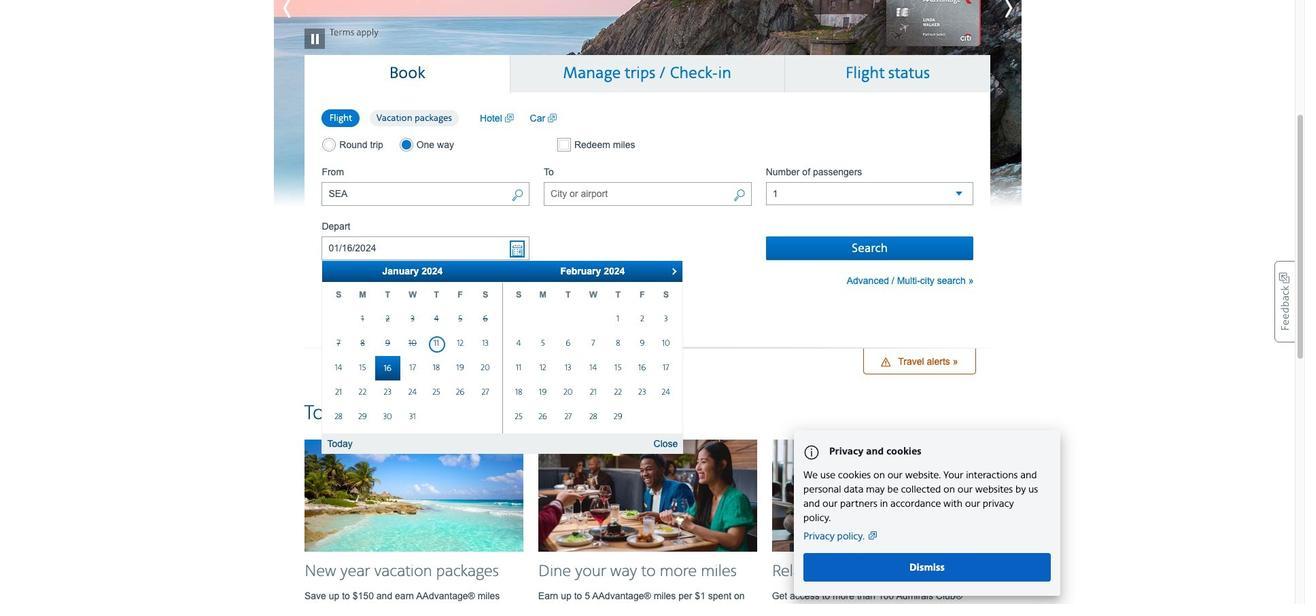 Task type: vqa. For each thing, say whether or not it's contained in the screenshot.
right City or airport Text Field
no



Task type: describe. For each thing, give the bounding box(es) containing it.
previous slide image
[[274, 0, 335, 25]]

1 tab from the left
[[305, 55, 511, 93]]

pause slideshow image
[[304, 8, 325, 49]]

2 tab from the left
[[511, 55, 785, 92]]

3 tab from the left
[[785, 55, 991, 92]]

2 search image from the left
[[734, 188, 746, 204]]

newpage image
[[548, 111, 557, 125]]

mm/dd/yyyy text field
[[322, 237, 530, 260]]

1 search image from the left
[[511, 188, 524, 204]]

citi / aadvantage credit card. special offer: earn up to $400 back. plus, 30,000 bonus miles with this credit card offer. opens another site in a new window that may not meet accessibility guidelines. image
[[274, 0, 1022, 211]]

1 option group from the top
[[322, 109, 467, 128]]

city or airport text field for second search image from right
[[322, 182, 530, 206]]

newpage image
[[505, 111, 514, 125]]

city or airport text field for 1st search image from the right
[[544, 182, 752, 206]]



Task type: locate. For each thing, give the bounding box(es) containing it.
1 vertical spatial option group
[[322, 138, 530, 152]]

tab
[[305, 55, 511, 93], [511, 55, 785, 92], [785, 55, 991, 92]]

2 option group from the top
[[322, 138, 530, 152]]

search image
[[511, 188, 524, 204], [734, 188, 746, 204]]

0 horizontal spatial city or airport text field
[[322, 182, 530, 206]]

0 horizontal spatial search image
[[511, 188, 524, 204]]

0 vertical spatial option group
[[322, 109, 467, 128]]

City or airport text field
[[322, 182, 530, 206], [544, 182, 752, 206]]

tab list
[[305, 55, 991, 93]]

option group
[[322, 109, 467, 128], [322, 138, 530, 152]]

1 city or airport text field from the left
[[322, 182, 530, 206]]

2 city or airport text field from the left
[[544, 182, 752, 206]]

leave feedback, opens external site in new window image
[[1275, 261, 1295, 343]]

None submit
[[766, 237, 974, 260]]

1 horizontal spatial search image
[[734, 188, 746, 204]]

next slide image
[[960, 0, 1022, 25]]

1 horizontal spatial city or airport text field
[[544, 182, 752, 206]]



